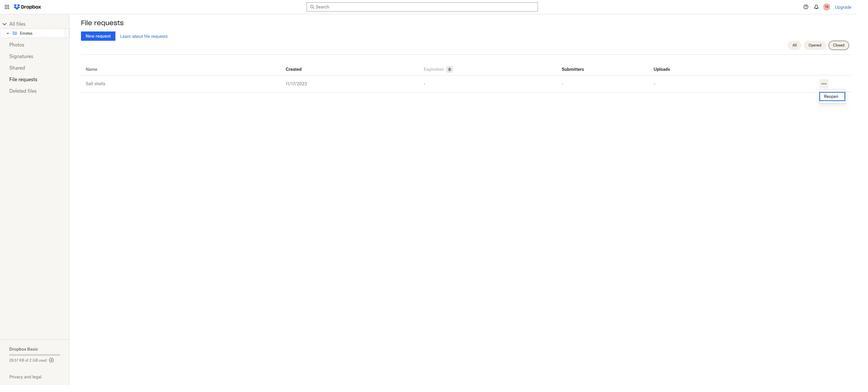 Task type: locate. For each thing, give the bounding box(es) containing it.
2 row from the top
[[81, 75, 852, 93]]

0 horizontal spatial files
[[16, 21, 26, 27]]

row containing salt shells
[[81, 75, 852, 93]]

1 vertical spatial files
[[28, 88, 37, 94]]

row inside table
[[81, 57, 852, 75]]

0 horizontal spatial requests
[[18, 77, 37, 82]]

0 horizontal spatial file requests
[[9, 77, 37, 82]]

1 cell from the left
[[741, 75, 778, 80]]

kb
[[19, 359, 24, 363]]

1 vertical spatial requests
[[151, 34, 168, 39]]

legal
[[32, 375, 42, 380]]

requests up learn
[[94, 19, 124, 27]]

1 - from the left
[[424, 81, 425, 86]]

0 vertical spatial files
[[16, 21, 26, 27]]

requests
[[94, 19, 124, 27], [151, 34, 168, 39], [18, 77, 37, 82]]

0 horizontal spatial all
[[9, 21, 15, 27]]

upgrade link
[[835, 4, 852, 9]]

1 vertical spatial file
[[9, 77, 17, 82]]

1 horizontal spatial file
[[81, 19, 92, 27]]

file requests up learn
[[81, 19, 124, 27]]

about
[[132, 34, 143, 39]]

0 vertical spatial file requests
[[81, 19, 124, 27]]

dropbox
[[9, 347, 26, 352]]

-
[[424, 81, 425, 86], [562, 81, 563, 86], [654, 81, 655, 86]]

get more space image
[[48, 357, 55, 364]]

files up emotes
[[16, 21, 26, 27]]

and
[[24, 375, 31, 380]]

28.57 kb of 2 gb used
[[9, 359, 47, 363]]

requests right file
[[151, 34, 168, 39]]

2 vertical spatial requests
[[18, 77, 37, 82]]

2 column header from the left
[[654, 59, 677, 73]]

all inside tree
[[9, 21, 15, 27]]

1 vertical spatial file requests
[[9, 77, 37, 82]]

1 horizontal spatial column header
[[654, 59, 677, 73]]

all left opened
[[793, 43, 797, 47]]

files down file requests link
[[28, 88, 37, 94]]

of
[[25, 359, 28, 363]]

0 vertical spatial requests
[[94, 19, 124, 27]]

requests up deleted files
[[18, 77, 37, 82]]

file
[[81, 19, 92, 27], [9, 77, 17, 82]]

files
[[16, 21, 26, 27], [28, 88, 37, 94]]

all inside button
[[793, 43, 797, 47]]

1 row from the top
[[81, 57, 852, 75]]

1 vertical spatial all
[[793, 43, 797, 47]]

1 horizontal spatial file requests
[[81, 19, 124, 27]]

all files tree
[[1, 19, 69, 38]]

3 - from the left
[[654, 81, 655, 86]]

privacy and legal link
[[9, 375, 69, 380]]

shared
[[9, 65, 25, 71]]

28.57
[[9, 359, 18, 363]]

2 horizontal spatial requests
[[151, 34, 168, 39]]

table
[[81, 57, 852, 93]]

signatures link
[[9, 51, 60, 62]]

closed
[[833, 43, 845, 47]]

all for all files
[[9, 21, 15, 27]]

file requests
[[81, 19, 124, 27], [9, 77, 37, 82]]

emotes
[[20, 31, 32, 35]]

all for all
[[793, 43, 797, 47]]

column header
[[562, 59, 585, 73], [654, 59, 677, 73]]

files inside tree
[[16, 21, 26, 27]]

created button
[[286, 66, 302, 73]]

11/17/2023
[[286, 81, 307, 86]]

deleted
[[9, 88, 26, 94]]

cell
[[741, 75, 778, 80], [778, 75, 815, 80]]

0 horizontal spatial column header
[[562, 59, 585, 73]]

row
[[81, 57, 852, 75], [81, 75, 852, 93]]

1 horizontal spatial -
[[562, 81, 563, 86]]

shared link
[[9, 62, 60, 74]]

photos link
[[9, 39, 60, 51]]

1 horizontal spatial files
[[28, 88, 37, 94]]

name
[[86, 67, 97, 72]]

created
[[286, 67, 302, 72]]

1 horizontal spatial all
[[793, 43, 797, 47]]

row containing name
[[81, 57, 852, 75]]

all
[[9, 21, 15, 27], [793, 43, 797, 47]]

0 horizontal spatial file
[[9, 77, 17, 82]]

file requests up deleted files
[[9, 77, 37, 82]]

gb
[[32, 359, 38, 363]]

all files
[[9, 21, 26, 27]]

2 horizontal spatial -
[[654, 81, 655, 86]]

0 horizontal spatial -
[[424, 81, 425, 86]]

dropbox basic
[[9, 347, 38, 352]]

0 vertical spatial all
[[9, 21, 15, 27]]

all up photos
[[9, 21, 15, 27]]



Task type: describe. For each thing, give the bounding box(es) containing it.
deleted files
[[9, 88, 37, 94]]

more actions image
[[821, 80, 828, 87]]

salt shells
[[86, 81, 105, 86]]

privacy and legal
[[9, 375, 42, 380]]

basic
[[27, 347, 38, 352]]

pro trial element
[[444, 66, 453, 73]]

learn
[[120, 34, 131, 39]]

shells
[[94, 81, 105, 86]]

closed button
[[829, 41, 849, 50]]

reopen
[[824, 94, 839, 99]]

dropbox logo - go to the homepage image
[[12, 2, 43, 12]]

signatures
[[9, 54, 33, 59]]

2 cell from the left
[[778, 75, 815, 80]]

deleted files link
[[9, 85, 60, 97]]

0 vertical spatial file
[[81, 19, 92, 27]]

learn about file requests link
[[120, 34, 168, 39]]

photos
[[9, 42, 24, 48]]

2
[[29, 359, 32, 363]]

table containing name
[[81, 57, 852, 93]]

privacy
[[9, 375, 23, 380]]

2 - from the left
[[562, 81, 563, 86]]

1 horizontal spatial requests
[[94, 19, 124, 27]]

global header element
[[0, 0, 856, 14]]

upgrade
[[835, 4, 852, 9]]

emotes link
[[12, 30, 64, 37]]

learn about file requests
[[120, 34, 168, 39]]

1 column header from the left
[[562, 59, 585, 73]]

files for all files
[[16, 21, 26, 27]]

used
[[39, 359, 47, 363]]

salt
[[86, 81, 93, 86]]

opened
[[809, 43, 822, 47]]

files for deleted files
[[28, 88, 37, 94]]

file requests link
[[9, 74, 60, 85]]

opened button
[[804, 41, 826, 50]]

all files link
[[9, 19, 69, 29]]

file
[[144, 34, 150, 39]]

all button
[[788, 41, 802, 50]]



Task type: vqa. For each thing, say whether or not it's contained in the screenshot.
Apr to the bottom
no



